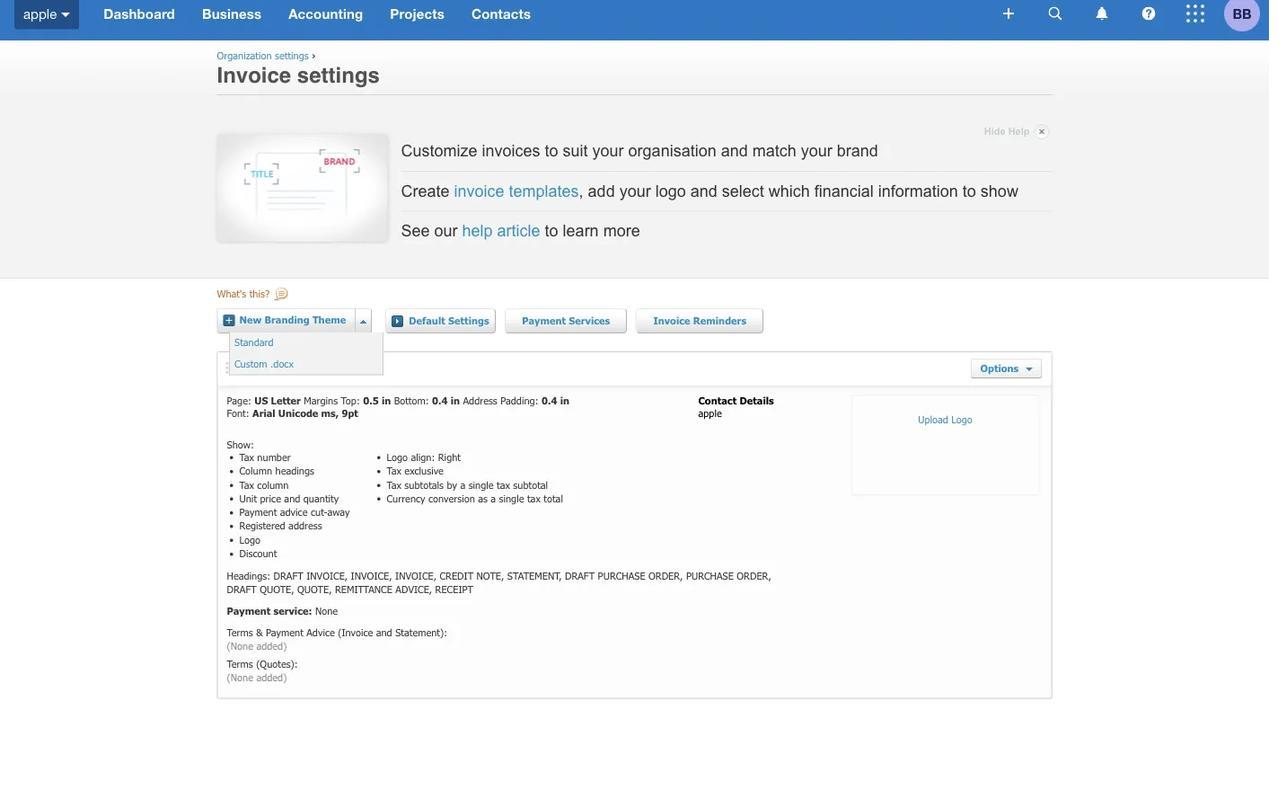 Task type: vqa. For each thing, say whether or not it's contained in the screenshot.
Create invoice templates , add your logo and select which financial information to show
yes



Task type: locate. For each thing, give the bounding box(es) containing it.
1 horizontal spatial order,
[[737, 570, 772, 582]]

hide help link
[[985, 121, 1050, 143]]

order,
[[649, 570, 683, 582], [737, 570, 772, 582]]

tax
[[240, 451, 254, 463], [387, 465, 402, 477], [240, 479, 254, 491], [387, 479, 402, 491]]

tax left subtotal
[[497, 479, 510, 491]]

payment services
[[522, 315, 610, 327]]

0 horizontal spatial 0.4
[[432, 395, 448, 407]]

payment down the payment service: none
[[266, 627, 304, 639]]

a right by
[[461, 479, 466, 491]]

and right logo
[[691, 182, 718, 200]]

1 vertical spatial tax
[[528, 493, 541, 505]]

arial
[[253, 408, 276, 420]]

details
[[740, 395, 775, 407]]

quantity
[[304, 493, 339, 505]]

0 horizontal spatial order,
[[649, 570, 683, 582]]

1 vertical spatial (none
[[227, 671, 253, 683]]

1 horizontal spatial 0.4
[[542, 395, 558, 407]]

0 vertical spatial logo
[[952, 414, 973, 426]]

invoice, up "none"
[[307, 570, 348, 582]]

create
[[401, 182, 450, 200]]

quote,
[[260, 583, 294, 595], [298, 583, 332, 595]]

settings
[[449, 315, 489, 327]]

quote, up "none"
[[298, 583, 332, 595]]

apple
[[23, 6, 57, 22], [699, 408, 722, 420]]

0 vertical spatial (none
[[227, 640, 253, 652]]

in left address
[[451, 395, 460, 407]]

settings left ›
[[275, 50, 309, 62]]

&
[[256, 627, 263, 639]]

logo inside contact details apple upload logo
[[952, 414, 973, 426]]

and right (invoice
[[376, 627, 392, 639]]

single down subtotal
[[499, 493, 524, 505]]

1 vertical spatial standard
[[240, 360, 302, 376]]

1 vertical spatial terms
[[227, 658, 253, 670]]

invoice, up advice,
[[395, 570, 437, 582]]

navigation
[[90, 0, 991, 41]]

single up as
[[469, 479, 494, 491]]

standard for standard custom .docx
[[235, 337, 274, 349]]

svg image
[[1187, 5, 1205, 23], [1049, 7, 1063, 21], [1097, 7, 1109, 21], [1004, 9, 1015, 19], [61, 13, 70, 17]]

accounting
[[289, 6, 363, 22]]

0 horizontal spatial invoice
[[217, 63, 291, 87]]

terms left (quotes):
[[227, 658, 253, 670]]

1 horizontal spatial tax
[[528, 493, 541, 505]]

standard up custom
[[235, 337, 274, 349]]

to left the learn
[[545, 222, 559, 240]]

in right 0.5
[[382, 395, 391, 407]]

add
[[588, 182, 615, 200]]

0 vertical spatial added)
[[256, 640, 287, 652]]

0 horizontal spatial draft
[[227, 583, 257, 595]]

payment services link
[[505, 309, 628, 334]]

1 horizontal spatial quote,
[[298, 583, 332, 595]]

article
[[498, 222, 541, 240]]

number
[[257, 451, 291, 463]]

0 horizontal spatial purchase
[[598, 570, 646, 582]]

0 horizontal spatial quote,
[[260, 583, 294, 595]]

logo
[[656, 182, 686, 200]]

1 horizontal spatial invoice,
[[351, 570, 392, 582]]

0 vertical spatial tax
[[497, 479, 510, 491]]

1 vertical spatial added)
[[256, 671, 287, 683]]

custom
[[235, 358, 267, 370]]

standard for standard
[[240, 360, 302, 376]]

0 horizontal spatial logo
[[240, 534, 261, 546]]

navigation containing dashboard
[[90, 0, 991, 41]]

1 invoice, from the left
[[307, 570, 348, 582]]

your right add
[[620, 182, 651, 200]]

1 horizontal spatial single
[[499, 493, 524, 505]]

headings: draft invoice,             invoice,             invoice,             credit note,             statement,             draft purchase order,                         purchase order, draft quote,                         quote,             remittance advice,             receipt
[[227, 570, 772, 595]]

1 horizontal spatial a
[[491, 493, 496, 505]]

hide help
[[985, 126, 1030, 137]]

added) down (quotes):
[[256, 671, 287, 683]]

total
[[544, 493, 563, 505]]

organization settings › invoice settings
[[217, 50, 380, 87]]

0 horizontal spatial apple
[[23, 6, 57, 22]]

standard up us
[[240, 360, 302, 376]]

in right padding:
[[561, 395, 570, 407]]

2 (none from the top
[[227, 671, 253, 683]]

draft down headings:
[[227, 583, 257, 595]]

›
[[312, 50, 316, 62]]

0 vertical spatial a
[[461, 479, 466, 491]]

remittance
[[335, 583, 393, 595]]

2 horizontal spatial in
[[561, 395, 570, 407]]

0 horizontal spatial tax
[[497, 479, 510, 491]]

a right as
[[491, 493, 496, 505]]

to left the show
[[963, 182, 977, 200]]

2 invoice, from the left
[[351, 570, 392, 582]]

our
[[435, 222, 458, 240]]

3 in from the left
[[561, 395, 570, 407]]

unicode
[[278, 408, 319, 420]]

1 vertical spatial invoice
[[654, 315, 691, 327]]

invoice reminders
[[654, 315, 747, 327]]

to
[[545, 142, 559, 161], [963, 182, 977, 200], [545, 222, 559, 240]]

financial
[[815, 182, 874, 200]]

invoice down organization settings link
[[217, 63, 291, 87]]

advice
[[280, 506, 308, 518]]

2 terms from the top
[[227, 658, 253, 670]]

2 horizontal spatial logo
[[952, 414, 973, 426]]

payment service: none
[[227, 605, 338, 617]]

0.4 right padding:
[[542, 395, 558, 407]]

logo right upload
[[952, 414, 973, 426]]

payment left services
[[522, 315, 566, 327]]

1 horizontal spatial in
[[451, 395, 460, 407]]

settings
[[275, 50, 309, 62], [297, 63, 380, 87]]

0 horizontal spatial single
[[469, 479, 494, 491]]

invoice, up remittance on the bottom of the page
[[351, 570, 392, 582]]

invoice left reminders
[[654, 315, 691, 327]]

standard
[[235, 337, 274, 349], [240, 360, 302, 376]]

terms left &
[[227, 627, 253, 639]]

2 vertical spatial logo
[[240, 534, 261, 546]]

2 0.4 from the left
[[542, 395, 558, 407]]

2 horizontal spatial invoice,
[[395, 570, 437, 582]]

customize
[[401, 142, 478, 161]]

added) down &
[[256, 640, 287, 652]]

page:
[[227, 395, 252, 407]]

2 purchase from the left
[[687, 570, 734, 582]]

reminders
[[694, 315, 747, 327]]

1 0.4 from the left
[[432, 395, 448, 407]]

1 horizontal spatial purchase
[[687, 570, 734, 582]]

default
[[409, 315, 446, 327]]

1 vertical spatial logo
[[387, 451, 408, 463]]

theme
[[313, 314, 346, 326]]

information
[[879, 182, 959, 200]]

1 vertical spatial single
[[499, 493, 524, 505]]

see
[[401, 222, 430, 240]]

payment
[[522, 315, 566, 327], [240, 506, 277, 518], [227, 605, 271, 617], [266, 627, 304, 639]]

draft up the service:
[[274, 570, 304, 582]]

0.4 right bottom:
[[432, 395, 448, 407]]

0 vertical spatial single
[[469, 479, 494, 491]]

branding
[[265, 314, 310, 326]]

service:
[[274, 605, 312, 617]]

to left suit
[[545, 142, 559, 161]]

subtotals
[[405, 479, 444, 491]]

1 quote, from the left
[[260, 583, 294, 595]]

apple inside contact details apple upload logo
[[699, 408, 722, 420]]

show:
[[227, 438, 254, 451]]

0 horizontal spatial invoice,
[[307, 570, 348, 582]]

0 vertical spatial standard
[[235, 337, 274, 349]]

new branding theme
[[240, 314, 346, 326]]

9pt
[[342, 408, 359, 420]]

standard custom .docx
[[235, 337, 294, 370]]

invoice templates link
[[454, 182, 579, 200]]

logo left align:
[[387, 451, 408, 463]]

0 horizontal spatial in
[[382, 395, 391, 407]]

quote, up the payment service: none
[[260, 583, 294, 595]]

invoice
[[217, 63, 291, 87], [654, 315, 691, 327]]

show: tax number column headings tax column unit price and quantity payment advice cut-away registered address logo discount
[[227, 438, 350, 560]]

cut-
[[311, 506, 328, 518]]

0 vertical spatial apple
[[23, 6, 57, 22]]

(invoice
[[338, 627, 373, 639]]

unit
[[240, 493, 257, 505]]

0 vertical spatial terms
[[227, 627, 253, 639]]

1 terms from the top
[[227, 627, 253, 639]]

match
[[753, 142, 797, 161]]

2 added) from the top
[[256, 671, 287, 683]]

1 horizontal spatial logo
[[387, 451, 408, 463]]

draft right statement,
[[565, 570, 595, 582]]

customize invoices to suit your organisation and match your brand
[[401, 142, 879, 161]]

0 vertical spatial invoice
[[217, 63, 291, 87]]

payment up registered
[[240, 506, 277, 518]]

logo align:                                      right tax                 exclusive tax subtotals                                                  by a single tax subtotal currency conversion as                                                          a single tax total
[[387, 451, 563, 505]]

and left match
[[721, 142, 748, 161]]

1 horizontal spatial apple
[[699, 408, 722, 420]]

single
[[469, 479, 494, 491], [499, 493, 524, 505]]

terms
[[227, 627, 253, 639], [227, 658, 253, 670]]

create invoice templates , add your logo and select which financial information to show
[[401, 182, 1019, 200]]

,
[[579, 182, 584, 200]]

logo up discount
[[240, 534, 261, 546]]

1 vertical spatial apple
[[699, 408, 722, 420]]

standard inside standard custom .docx
[[235, 337, 274, 349]]

tax
[[497, 479, 510, 491], [528, 493, 541, 505]]

and up the advice
[[284, 493, 301, 505]]

tax down subtotal
[[528, 493, 541, 505]]

0.5
[[363, 395, 379, 407]]

1 in from the left
[[382, 395, 391, 407]]



Task type: describe. For each thing, give the bounding box(es) containing it.
suit
[[563, 142, 588, 161]]

and inside show: tax number column headings tax column unit price and quantity payment advice cut-away registered address logo discount
[[284, 493, 301, 505]]

2 vertical spatial to
[[545, 222, 559, 240]]

more
[[604, 222, 641, 240]]

us
[[255, 395, 268, 407]]

options
[[981, 362, 1022, 375]]

help
[[1009, 126, 1030, 137]]

new
[[240, 314, 262, 326]]

letter
[[271, 395, 301, 407]]

show
[[981, 182, 1019, 200]]

statement,
[[508, 570, 562, 582]]

contact details apple upload logo
[[699, 395, 973, 426]]

0 vertical spatial to
[[545, 142, 559, 161]]

logo inside show: tax number column headings tax column unit price and quantity payment advice cut-away registered address logo discount
[[240, 534, 261, 546]]

select
[[722, 182, 765, 200]]

organization settings link
[[217, 50, 309, 62]]

help
[[462, 222, 493, 240]]

.docx
[[271, 358, 294, 370]]

default settings
[[409, 315, 489, 327]]

receipt
[[436, 583, 474, 595]]

2 horizontal spatial draft
[[565, 570, 595, 582]]

1 purchase from the left
[[598, 570, 646, 582]]

currency
[[387, 493, 426, 505]]

bottom:
[[394, 395, 429, 407]]

headings
[[276, 465, 315, 477]]

bb button
[[1225, 0, 1270, 41]]

(quotes):
[[256, 658, 298, 670]]

apple button
[[0, 0, 90, 41]]

subtotal
[[514, 479, 548, 491]]

price
[[260, 493, 281, 505]]

invoices
[[482, 142, 541, 161]]

none
[[315, 605, 338, 617]]

which
[[769, 182, 810, 200]]

bb
[[1234, 6, 1252, 22]]

upload
[[919, 414, 949, 426]]

see our help article to learn more
[[401, 222, 641, 240]]

0 horizontal spatial a
[[461, 479, 466, 491]]

terms & payment advice (invoice and statement): (none added) terms (quotes): (none added)
[[227, 627, 448, 683]]

1 order, from the left
[[649, 570, 683, 582]]

services
[[569, 315, 610, 327]]

align:
[[411, 451, 435, 463]]

1 vertical spatial a
[[491, 493, 496, 505]]

1 vertical spatial to
[[963, 182, 977, 200]]

font:
[[227, 408, 250, 420]]

contacts button
[[458, 0, 545, 41]]

templates
[[509, 182, 579, 200]]

and inside terms & payment advice (invoice and statement): (none added) terms (quotes): (none added)
[[376, 627, 392, 639]]

what's this?
[[217, 288, 270, 300]]

column
[[257, 479, 289, 491]]

apple inside popup button
[[23, 6, 57, 22]]

payment up &
[[227, 605, 271, 617]]

top:
[[341, 395, 360, 407]]

page: us letter margins top: 0.5 in bottom: 0.4 in address padding: 0.4 in font: arial unicode ms,               9pt
[[227, 395, 570, 420]]

2 in from the left
[[451, 395, 460, 407]]

address
[[289, 520, 322, 532]]

discount
[[240, 548, 277, 560]]

organization
[[217, 50, 272, 62]]

custom .docx link
[[230, 354, 396, 375]]

2 order, from the left
[[737, 570, 772, 582]]

upload logo link
[[852, 395, 1040, 495]]

payment inside show: tax number column headings tax column unit price and quantity payment advice cut-away registered address logo discount
[[240, 506, 277, 518]]

right
[[438, 451, 461, 463]]

projects button
[[377, 0, 458, 41]]

as
[[478, 493, 488, 505]]

brand
[[837, 142, 879, 161]]

contacts
[[472, 6, 531, 22]]

3 invoice, from the left
[[395, 570, 437, 582]]

this?
[[250, 288, 270, 300]]

payment inside terms & payment advice (invoice and statement): (none added) terms (quotes): (none added)
[[266, 627, 304, 639]]

invoice reminders link
[[637, 309, 764, 334]]

1 horizontal spatial invoice
[[654, 315, 691, 327]]

dashboard
[[104, 6, 175, 22]]

what's this? link
[[217, 288, 291, 304]]

conversion
[[429, 493, 475, 505]]

contact
[[699, 395, 737, 407]]

new branding theme link
[[222, 309, 355, 333]]

advice
[[307, 627, 335, 639]]

settings down ›
[[297, 63, 380, 87]]

1 horizontal spatial draft
[[274, 570, 304, 582]]

address
[[463, 395, 498, 407]]

business
[[202, 6, 262, 22]]

your right suit
[[593, 142, 624, 161]]

what's
[[217, 288, 246, 300]]

invoice inside organization settings › invoice settings
[[217, 63, 291, 87]]

away
[[328, 506, 350, 518]]

svg image
[[1143, 7, 1156, 21]]

1 (none from the top
[[227, 640, 253, 652]]

dashboard link
[[90, 0, 189, 41]]

learn
[[563, 222, 599, 240]]

logo inside logo align:                                      right tax                 exclusive tax subtotals                                                  by a single tax subtotal currency conversion as                                                          a single tax total
[[387, 451, 408, 463]]

headings:
[[227, 570, 271, 582]]

projects
[[390, 6, 445, 22]]

standard link
[[230, 333, 396, 354]]

invoice
[[454, 182, 505, 200]]

credit
[[440, 570, 474, 582]]

organisation
[[629, 142, 717, 161]]

your left brand
[[801, 142, 833, 161]]

2 quote, from the left
[[298, 583, 332, 595]]

1 added) from the top
[[256, 640, 287, 652]]

column
[[240, 465, 272, 477]]

accounting button
[[275, 0, 377, 41]]

svg image inside apple popup button
[[61, 13, 70, 17]]



